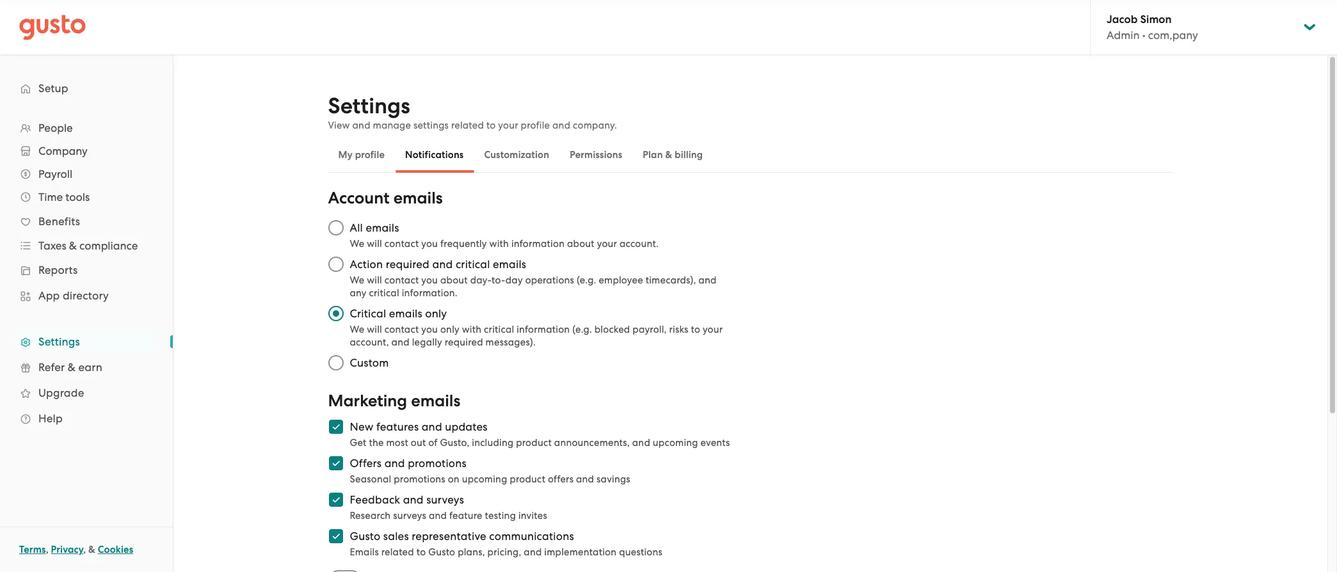 Task type: locate. For each thing, give the bounding box(es) containing it.
settings inside list
[[38, 335, 80, 348]]

will
[[367, 238, 382, 250], [367, 275, 382, 286], [367, 324, 382, 335]]

related right settings
[[451, 120, 484, 131]]

emails
[[393, 188, 443, 208], [366, 221, 399, 234], [493, 258, 526, 271], [389, 307, 422, 320], [411, 391, 460, 411]]

only inside "we will contact you only with critical information (e.g. blocked payroll, risks to your account, and legally required messages)."
[[440, 324, 460, 335]]

settings view and manage settings related to your profile and company.
[[328, 93, 617, 131]]

1 horizontal spatial settings
[[328, 93, 410, 119]]

critical inside we will contact you about day-to-day operations (e.g. employee timecards), and any critical information.
[[369, 287, 399, 299]]

refer & earn
[[38, 361, 102, 374]]

1 vertical spatial critical
[[369, 287, 399, 299]]

you up information. at the bottom left
[[421, 275, 438, 286]]

questions
[[619, 547, 663, 558]]

required right legally
[[445, 337, 483, 348]]

offers
[[548, 474, 574, 485]]

3 will from the top
[[367, 324, 382, 335]]

1 we from the top
[[350, 238, 364, 250]]

time tools
[[38, 191, 90, 204]]

all emails
[[350, 221, 399, 234]]

emails for marketing emails
[[411, 391, 460, 411]]

0 vertical spatial you
[[421, 238, 438, 250]]

customization button
[[474, 140, 560, 170]]

my profile button
[[328, 140, 395, 170]]

2 vertical spatial critical
[[484, 324, 514, 335]]

1 horizontal spatial ,
[[83, 544, 86, 556]]

and left legally
[[392, 337, 410, 348]]

upgrade link
[[13, 382, 160, 405]]

contact up information. at the bottom left
[[385, 275, 419, 286]]

timecards),
[[646, 275, 696, 286]]

we up account, at the left bottom of the page
[[350, 324, 364, 335]]

plans,
[[458, 547, 485, 558]]

0 vertical spatial contact
[[385, 238, 419, 250]]

we
[[350, 238, 364, 250], [350, 275, 364, 286], [350, 324, 364, 335]]

product left offers
[[510, 474, 545, 485]]

1 horizontal spatial gusto
[[428, 547, 455, 558]]

admin
[[1107, 29, 1140, 42]]

0 vertical spatial upcoming
[[653, 437, 698, 449]]

0 vertical spatial settings
[[328, 93, 410, 119]]

and right offers
[[576, 474, 594, 485]]

you up legally
[[421, 324, 438, 335]]

we for all
[[350, 238, 364, 250]]

billing
[[675, 149, 703, 161]]

and inside "we will contact you only with critical information (e.g. blocked payroll, risks to your account, and legally required messages)."
[[392, 337, 410, 348]]

0 horizontal spatial upcoming
[[462, 474, 507, 485]]

Feedback and surveys checkbox
[[322, 486, 350, 514]]

0 horizontal spatial related
[[381, 547, 414, 558]]

surveys up research surveys and feature testing invites
[[426, 494, 464, 506]]

list containing people
[[0, 117, 173, 431]]

and right announcements,
[[632, 437, 650, 449]]

information.
[[402, 287, 458, 299]]

1 contact from the top
[[385, 238, 419, 250]]

2 vertical spatial we
[[350, 324, 364, 335]]

surveys
[[426, 494, 464, 506], [393, 510, 426, 522]]

emails for account emails
[[393, 188, 443, 208]]

to
[[486, 120, 496, 131], [691, 324, 700, 335], [417, 547, 426, 558]]

you up action required and critical emails
[[421, 238, 438, 250]]

including
[[472, 437, 514, 449]]

you for and
[[421, 275, 438, 286]]

reports link
[[13, 259, 160, 282]]

only down information. at the bottom left
[[425, 307, 447, 320]]

contact down critical emails only
[[385, 324, 419, 335]]

0 vertical spatial information
[[511, 238, 565, 250]]

1 horizontal spatial required
[[445, 337, 483, 348]]

seasonal
[[350, 474, 391, 485]]

surveys down feedback and surveys
[[393, 510, 426, 522]]

contact inside "we will contact you only with critical information (e.g. blocked payroll, risks to your account, and legally required messages)."
[[385, 324, 419, 335]]

about down action required and critical emails
[[440, 275, 468, 286]]

account.
[[620, 238, 659, 250]]

1 horizontal spatial upcoming
[[653, 437, 698, 449]]

(e.g. left the blocked
[[572, 324, 592, 335]]

terms
[[19, 544, 46, 556]]

required up information. at the bottom left
[[386, 258, 430, 271]]

contact
[[385, 238, 419, 250], [385, 275, 419, 286], [385, 324, 419, 335]]

related down sales
[[381, 547, 414, 558]]

2 we from the top
[[350, 275, 364, 286]]

2 horizontal spatial to
[[691, 324, 700, 335]]

directory
[[63, 289, 109, 302]]

settings for settings
[[38, 335, 80, 348]]

1 horizontal spatial to
[[486, 120, 496, 131]]

promotions down offers and promotions on the bottom of the page
[[394, 474, 445, 485]]

0 horizontal spatial with
[[462, 324, 482, 335]]

product right the including
[[516, 437, 552, 449]]

1 vertical spatial we
[[350, 275, 364, 286]]

get
[[350, 437, 367, 449]]

to inside settings view and manage settings related to your profile and company.
[[486, 120, 496, 131]]

profile up customization
[[521, 120, 550, 131]]

settings inside settings view and manage settings related to your profile and company.
[[328, 93, 410, 119]]

3 you from the top
[[421, 324, 438, 335]]

with right frequently
[[489, 238, 509, 250]]

1 horizontal spatial profile
[[521, 120, 550, 131]]

features
[[376, 421, 419, 433]]

cookies
[[98, 544, 133, 556]]

promotions down of
[[408, 457, 467, 470]]

people
[[38, 122, 73, 134]]

and up of
[[422, 421, 442, 433]]

1 vertical spatial information
[[517, 324, 570, 335]]

critical up critical emails only
[[369, 287, 399, 299]]

3 we from the top
[[350, 324, 364, 335]]

2 vertical spatial your
[[703, 324, 723, 335]]

account,
[[350, 337, 389, 348]]

promotions
[[408, 457, 467, 470], [394, 474, 445, 485]]

, left privacy link
[[46, 544, 49, 556]]

we up any
[[350, 275, 364, 286]]

1 vertical spatial contact
[[385, 275, 419, 286]]

1 vertical spatial product
[[510, 474, 545, 485]]

None checkbox
[[328, 567, 369, 572]]

to down representative
[[417, 547, 426, 558]]

0 vertical spatial critical
[[456, 258, 490, 271]]

2 will from the top
[[367, 275, 382, 286]]

and down frequently
[[432, 258, 453, 271]]

2 contact from the top
[[385, 275, 419, 286]]

settings up refer
[[38, 335, 80, 348]]

and down offers and promotions on the bottom of the page
[[403, 494, 424, 506]]

and left company. at the top left of the page
[[552, 120, 570, 131]]

upcoming left events
[[653, 437, 698, 449]]

0 vertical spatial profile
[[521, 120, 550, 131]]

1 horizontal spatial with
[[489, 238, 509, 250]]

information up messages).
[[517, 324, 570, 335]]

1 horizontal spatial related
[[451, 120, 484, 131]]

1 vertical spatial upcoming
[[462, 474, 507, 485]]

1 vertical spatial to
[[691, 324, 700, 335]]

gusto
[[350, 530, 381, 543], [428, 547, 455, 558]]

0 vertical spatial related
[[451, 120, 484, 131]]

my
[[338, 149, 353, 161]]

0 horizontal spatial about
[[440, 275, 468, 286]]

emails down information. at the bottom left
[[389, 307, 422, 320]]

1 vertical spatial profile
[[355, 149, 385, 161]]

will down all emails
[[367, 238, 382, 250]]

1 vertical spatial your
[[597, 238, 617, 250]]

emails up new features and updates
[[411, 391, 460, 411]]

terms , privacy , & cookies
[[19, 544, 133, 556]]

with inside "we will contact you only with critical information (e.g. blocked payroll, risks to your account, and legally required messages)."
[[462, 324, 482, 335]]

1 vertical spatial you
[[421, 275, 438, 286]]

home image
[[19, 14, 86, 40]]

2 vertical spatial contact
[[385, 324, 419, 335]]

will inside we will contact you about day-to-day operations (e.g. employee timecards), and any critical information.
[[367, 275, 382, 286]]

gusto up emails
[[350, 530, 381, 543]]

upcoming right on
[[462, 474, 507, 485]]

only up legally
[[440, 324, 460, 335]]

research surveys and feature testing invites
[[350, 510, 547, 522]]

contact for action
[[385, 275, 419, 286]]

your
[[498, 120, 518, 131], [597, 238, 617, 250], [703, 324, 723, 335]]

1 horizontal spatial your
[[597, 238, 617, 250]]

payroll,
[[633, 324, 667, 335]]

1 horizontal spatial about
[[567, 238, 595, 250]]

profile right my at the left top of the page
[[355, 149, 385, 161]]

benefits
[[38, 215, 80, 228]]

, left cookies
[[83, 544, 86, 556]]

jacob
[[1107, 13, 1138, 26]]

your right risks
[[703, 324, 723, 335]]

jacob simon admin • com,pany
[[1107, 13, 1198, 42]]

will down action
[[367, 275, 382, 286]]

emails down notifications
[[393, 188, 443, 208]]

we will contact you about day-to-day operations (e.g. employee timecards), and any critical information.
[[350, 275, 717, 299]]

(e.g. left employee
[[577, 275, 596, 286]]

1 vertical spatial will
[[367, 275, 382, 286]]

out
[[411, 437, 426, 449]]

settings tabs tab list
[[328, 137, 1173, 173]]

0 horizontal spatial your
[[498, 120, 518, 131]]

account
[[328, 188, 390, 208]]

will up account, at the left bottom of the page
[[367, 324, 382, 335]]

invites
[[518, 510, 547, 522]]

Custom radio
[[322, 349, 350, 377]]

information up operations at the left
[[511, 238, 565, 250]]

0 vertical spatial to
[[486, 120, 496, 131]]

with for critical emails only
[[462, 324, 482, 335]]

settings for settings view and manage settings related to your profile and company.
[[328, 93, 410, 119]]

0 vertical spatial your
[[498, 120, 518, 131]]

your inside "we will contact you only with critical information (e.g. blocked payroll, risks to your account, and legally required messages)."
[[703, 324, 723, 335]]

& left "earn"
[[68, 361, 76, 374]]

2 you from the top
[[421, 275, 438, 286]]

&
[[665, 149, 672, 161], [69, 239, 77, 252], [68, 361, 76, 374], [88, 544, 95, 556]]

to right risks
[[691, 324, 700, 335]]

1 vertical spatial settings
[[38, 335, 80, 348]]

& right plan
[[665, 149, 672, 161]]

critical emails only
[[350, 307, 447, 320]]

app directory link
[[13, 284, 160, 307]]

2 vertical spatial will
[[367, 324, 382, 335]]

list
[[0, 117, 173, 431]]

legally
[[412, 337, 442, 348]]

settings up manage
[[328, 93, 410, 119]]

we will contact you only with critical information (e.g. blocked payroll, risks to your account, and legally required messages).
[[350, 324, 723, 348]]

with for all emails
[[489, 238, 509, 250]]

2 vertical spatial you
[[421, 324, 438, 335]]

custom
[[350, 357, 389, 369]]

& inside button
[[665, 149, 672, 161]]

will inside "we will contact you only with critical information (e.g. blocked payroll, risks to your account, and legally required messages)."
[[367, 324, 382, 335]]

0 horizontal spatial to
[[417, 547, 426, 558]]

required inside "we will contact you only with critical information (e.g. blocked payroll, risks to your account, and legally required messages)."
[[445, 337, 483, 348]]

1 vertical spatial about
[[440, 275, 468, 286]]

and right timecards),
[[699, 275, 717, 286]]

you inside "we will contact you only with critical information (e.g. blocked payroll, risks to your account, and legally required messages)."
[[421, 324, 438, 335]]

your left account.
[[597, 238, 617, 250]]

with down day-
[[462, 324, 482, 335]]

permissions button
[[560, 140, 633, 170]]

product
[[516, 437, 552, 449], [510, 474, 545, 485]]

related inside settings view and manage settings related to your profile and company.
[[451, 120, 484, 131]]

savings
[[597, 474, 630, 485]]

about
[[567, 238, 595, 250], [440, 275, 468, 286]]

1 vertical spatial required
[[445, 337, 483, 348]]

& inside dropdown button
[[69, 239, 77, 252]]

about up operations at the left
[[567, 238, 595, 250]]

contact inside we will contact you about day-to-day operations (e.g. employee timecards), and any critical information.
[[385, 275, 419, 286]]

reports
[[38, 264, 78, 277]]

0 vertical spatial gusto
[[350, 530, 381, 543]]

settings
[[328, 93, 410, 119], [38, 335, 80, 348]]

contact down all emails
[[385, 238, 419, 250]]

0 horizontal spatial settings
[[38, 335, 80, 348]]

(e.g. inside "we will contact you only with critical information (e.g. blocked payroll, risks to your account, and legally required messages)."
[[572, 324, 592, 335]]

plan
[[643, 149, 663, 161]]

0 vertical spatial required
[[386, 258, 430, 271]]

& for earn
[[68, 361, 76, 374]]

critical up day-
[[456, 258, 490, 271]]

gusto down representative
[[428, 547, 455, 558]]

about inside we will contact you about day-to-day operations (e.g. employee timecards), and any critical information.
[[440, 275, 468, 286]]

1 vertical spatial (e.g.
[[572, 324, 592, 335]]

0 vertical spatial promotions
[[408, 457, 467, 470]]

to up customization button
[[486, 120, 496, 131]]

1 vertical spatial with
[[462, 324, 482, 335]]

time
[[38, 191, 63, 204]]

your up customization
[[498, 120, 518, 131]]

profile inside button
[[355, 149, 385, 161]]

critical up messages).
[[484, 324, 514, 335]]

0 horizontal spatial ,
[[46, 544, 49, 556]]

0 vertical spatial will
[[367, 238, 382, 250]]

& right taxes
[[69, 239, 77, 252]]

gusto,
[[440, 437, 469, 449]]

0 vertical spatial with
[[489, 238, 509, 250]]

employee
[[599, 275, 643, 286]]

0 vertical spatial we
[[350, 238, 364, 250]]

emails right all
[[366, 221, 399, 234]]

0 horizontal spatial profile
[[355, 149, 385, 161]]

we inside we will contact you about day-to-day operations (e.g. employee timecards), and any critical information.
[[350, 275, 364, 286]]

2 horizontal spatial your
[[703, 324, 723, 335]]

1 vertical spatial only
[[440, 324, 460, 335]]

we inside "we will contact you only with critical information (e.g. blocked payroll, risks to your account, and legally required messages)."
[[350, 324, 364, 335]]

3 contact from the top
[[385, 324, 419, 335]]

contact for all
[[385, 238, 419, 250]]

only
[[425, 307, 447, 320], [440, 324, 460, 335]]

1 will from the top
[[367, 238, 382, 250]]

0 vertical spatial (e.g.
[[577, 275, 596, 286]]

we down all
[[350, 238, 364, 250]]

action required and critical emails
[[350, 258, 526, 271]]

simon
[[1140, 13, 1172, 26]]

& for compliance
[[69, 239, 77, 252]]

and inside we will contact you about day-to-day operations (e.g. employee timecards), and any critical information.
[[699, 275, 717, 286]]

updates
[[445, 421, 488, 433]]

feedback and surveys
[[350, 494, 464, 506]]

marketing emails
[[328, 391, 460, 411]]

you inside we will contact you about day-to-day operations (e.g. employee timecards), and any critical information.
[[421, 275, 438, 286]]

of
[[428, 437, 438, 449]]



Task type: vqa. For each thing, say whether or not it's contained in the screenshot.
right about
yes



Task type: describe. For each thing, give the bounding box(es) containing it.
you for only
[[421, 324, 438, 335]]

and down the 'most' on the bottom of page
[[384, 457, 405, 470]]

new
[[350, 421, 374, 433]]

critical
[[350, 307, 386, 320]]

terms link
[[19, 544, 46, 556]]

critical inside "we will contact you only with critical information (e.g. blocked payroll, risks to your account, and legally required messages)."
[[484, 324, 514, 335]]

•
[[1142, 29, 1146, 42]]

emails for all emails
[[366, 221, 399, 234]]

& left cookies
[[88, 544, 95, 556]]

settings
[[414, 120, 449, 131]]

0 vertical spatial surveys
[[426, 494, 464, 506]]

1 vertical spatial related
[[381, 547, 414, 558]]

my profile
[[338, 149, 385, 161]]

2 , from the left
[[83, 544, 86, 556]]

communications
[[489, 530, 574, 543]]

app directory
[[38, 289, 109, 302]]

notifications
[[405, 149, 464, 161]]

app
[[38, 289, 60, 302]]

and up representative
[[429, 510, 447, 522]]

will for all
[[367, 238, 382, 250]]

1 you from the top
[[421, 238, 438, 250]]

benefits link
[[13, 210, 160, 233]]

most
[[386, 437, 408, 449]]

to inside "we will contact you only with critical information (e.g. blocked payroll, risks to your account, and legally required messages)."
[[691, 324, 700, 335]]

emails up day
[[493, 258, 526, 271]]

and down "communications"
[[524, 547, 542, 558]]

company.
[[573, 120, 617, 131]]

Gusto sales representative communications checkbox
[[322, 522, 350, 551]]

research
[[350, 510, 391, 522]]

time tools button
[[13, 186, 160, 209]]

information inside "we will contact you only with critical information (e.g. blocked payroll, risks to your account, and legally required messages)."
[[517, 324, 570, 335]]

taxes & compliance
[[38, 239, 138, 252]]

taxes
[[38, 239, 66, 252]]

notifications button
[[395, 140, 474, 170]]

sales
[[383, 530, 409, 543]]

offers
[[350, 457, 382, 470]]

1 vertical spatial gusto
[[428, 547, 455, 558]]

0 vertical spatial about
[[567, 238, 595, 250]]

0 horizontal spatial gusto
[[350, 530, 381, 543]]

and right view
[[352, 120, 370, 131]]

we for action
[[350, 275, 364, 286]]

account emails
[[328, 188, 443, 208]]

risks
[[669, 324, 689, 335]]

payroll button
[[13, 163, 160, 186]]

company button
[[13, 140, 160, 163]]

feedback
[[350, 494, 400, 506]]

seasonal promotions on upcoming product offers and savings
[[350, 474, 630, 485]]

Critical emails only radio
[[322, 300, 350, 328]]

action
[[350, 258, 383, 271]]

gusto sales representative communications
[[350, 530, 574, 543]]

feature
[[449, 510, 482, 522]]

to-
[[492, 275, 506, 286]]

refer
[[38, 361, 65, 374]]

cookies button
[[98, 542, 133, 558]]

plan & billing button
[[633, 140, 713, 170]]

manage
[[373, 120, 411, 131]]

marketing
[[328, 391, 407, 411]]

New features and updates checkbox
[[322, 413, 350, 441]]

we for critical
[[350, 324, 364, 335]]

emails for critical emails only
[[389, 307, 422, 320]]

0 horizontal spatial required
[[386, 258, 430, 271]]

customization
[[484, 149, 549, 161]]

1 vertical spatial surveys
[[393, 510, 426, 522]]

operations
[[525, 275, 574, 286]]

the
[[369, 437, 384, 449]]

all
[[350, 221, 363, 234]]

emails
[[350, 547, 379, 558]]

get the most out of gusto, including product announcements, and upcoming events
[[350, 437, 730, 449]]

on
[[448, 474, 459, 485]]

setup link
[[13, 77, 160, 100]]

will for action
[[367, 275, 382, 286]]

people button
[[13, 117, 160, 140]]

events
[[701, 437, 730, 449]]

Action required and critical emails radio
[[322, 250, 350, 278]]

gusto navigation element
[[0, 55, 173, 452]]

announcements,
[[554, 437, 630, 449]]

plan & billing
[[643, 149, 703, 161]]

we will contact you frequently with information about your account.
[[350, 238, 659, 250]]

your inside settings view and manage settings related to your profile and company.
[[498, 120, 518, 131]]

payroll
[[38, 168, 72, 181]]

Offers and promotions checkbox
[[322, 449, 350, 478]]

0 vertical spatial product
[[516, 437, 552, 449]]

2 vertical spatial to
[[417, 547, 426, 558]]

profile inside settings view and manage settings related to your profile and company.
[[521, 120, 550, 131]]

taxes & compliance button
[[13, 234, 160, 257]]

contact for critical
[[385, 324, 419, 335]]

tools
[[65, 191, 90, 204]]

1 vertical spatial promotions
[[394, 474, 445, 485]]

settings link
[[13, 330, 160, 353]]

blocked
[[595, 324, 630, 335]]

help link
[[13, 407, 160, 430]]

earn
[[78, 361, 102, 374]]

1 , from the left
[[46, 544, 49, 556]]

& for billing
[[665, 149, 672, 161]]

company
[[38, 145, 88, 157]]

All emails radio
[[322, 214, 350, 242]]

(e.g. inside we will contact you about day-to-day operations (e.g. employee timecards), and any critical information.
[[577, 275, 596, 286]]

will for critical
[[367, 324, 382, 335]]

compliance
[[79, 239, 138, 252]]

privacy
[[51, 544, 83, 556]]

testing
[[485, 510, 516, 522]]

setup
[[38, 82, 68, 95]]

refer & earn link
[[13, 356, 160, 379]]

new features and updates
[[350, 421, 488, 433]]

permissions
[[570, 149, 622, 161]]

day-
[[470, 275, 492, 286]]

help
[[38, 412, 63, 425]]

0 vertical spatial only
[[425, 307, 447, 320]]

offers and promotions
[[350, 457, 467, 470]]



